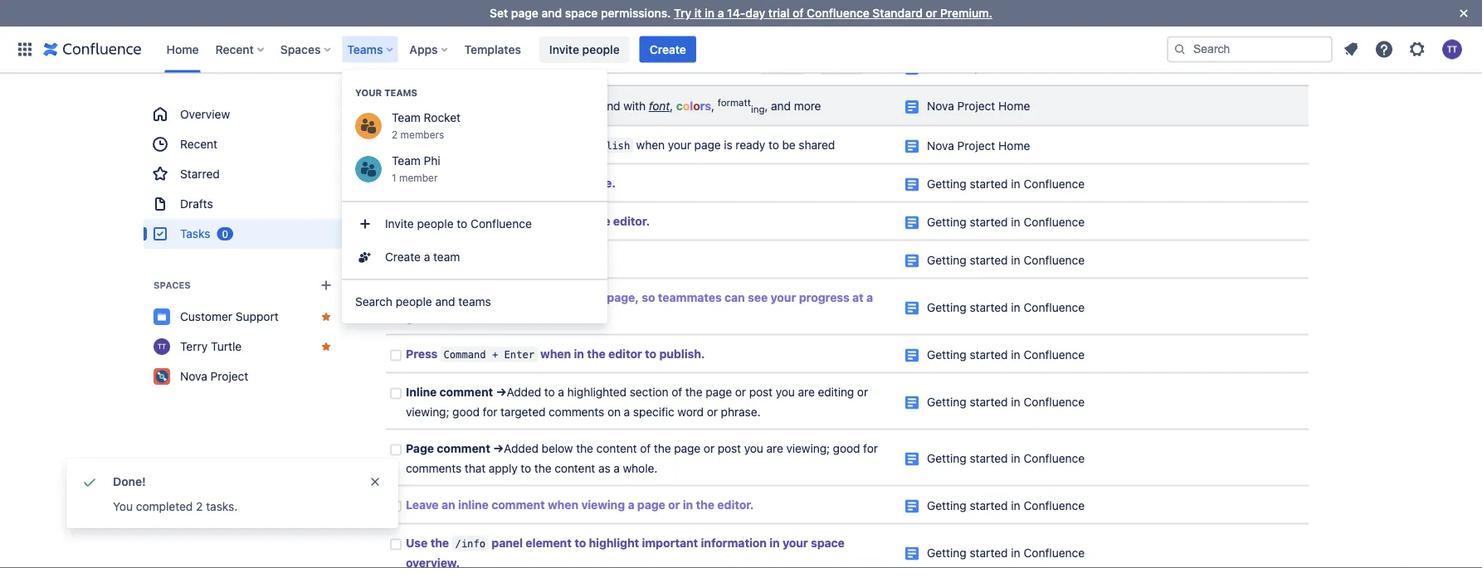Task type: locate. For each thing, give the bounding box(es) containing it.
1 horizontal spatial e
[[547, 5, 553, 17]]

4 nova project home link from the top
[[927, 139, 1031, 153]]

1 o from the left
[[683, 100, 690, 113]]

people up "team"
[[417, 217, 454, 231]]

2 getting started in confluence from the top
[[927, 215, 1085, 229]]

spaces right recent "popup button"
[[280, 42, 321, 56]]

you down done!
[[113, 500, 133, 514]]

started for /
[[970, 254, 1008, 267]]

use for toolbar
[[406, 100, 427, 113]]

0 horizontal spatial good
[[453, 406, 480, 419]]

/ inside hit / to see all the types of content you can add to your page. try /image or /table
[[427, 61, 433, 73]]

project for ,
[[958, 100, 996, 114]]

use up 'overview.'
[[406, 537, 428, 550]]

1 vertical spatial you
[[776, 386, 795, 399]]

e
[[547, 5, 553, 17], [444, 216, 450, 228]]

project for click close
[[958, 139, 996, 153]]

4 press from the top
[[406, 347, 438, 361]]

banner
[[0, 26, 1483, 73]]

page down whole.
[[638, 499, 666, 512]]

create inside button
[[385, 250, 421, 264]]

0 vertical spatial create
[[650, 42, 686, 56]]

people up glance.
[[396, 295, 432, 309]]

2 nova project home from the top
[[927, 61, 1031, 74]]

added up apply
[[504, 442, 539, 456]]

terry
[[180, 340, 208, 354]]

1 page title icon image from the top
[[906, 15, 919, 28]]

0 vertical spatial space
[[565, 6, 598, 20]]

edit left it
[[668, 3, 689, 17]]

time.
[[587, 176, 616, 190]]

2 team from the top
[[392, 154, 421, 168]]

see left all
[[453, 60, 472, 73]]

icon
[[490, 3, 512, 17]]

the up anywhere.
[[435, 3, 452, 17]]

0 horizontal spatial invite
[[385, 217, 414, 231]]

phrase.
[[721, 406, 761, 419]]

click up phi on the left top
[[406, 138, 432, 152]]

0 vertical spatial editor.
[[613, 215, 650, 228]]

1 vertical spatial editor.
[[718, 499, 754, 512]]

0 vertical spatial e
[[547, 5, 553, 17]]

starred link
[[144, 159, 343, 189]]

and
[[692, 3, 711, 17], [542, 6, 562, 20], [771, 100, 791, 113], [435, 295, 455, 309]]

page up press e when on a page to open the editor.
[[519, 176, 547, 190]]

panel
[[492, 537, 523, 550]]

to right element
[[575, 537, 586, 550]]

specific
[[633, 406, 675, 419]]

3 getting started in confluence from the top
[[927, 254, 1085, 267]]

0 horizontal spatial create
[[385, 250, 421, 264]]

a left "team"
[[424, 250, 430, 264]]

0 vertical spatial you
[[782, 3, 801, 17]]

1 horizontal spatial you
[[782, 3, 801, 17]]

0 horizontal spatial can
[[623, 60, 642, 73]]

1 horizontal spatial can
[[725, 291, 745, 305]]

you inside on your keyboard to edit and start typing. you can edit anywhere.
[[782, 3, 801, 17]]

0 vertical spatial for
[[483, 406, 498, 419]]

select
[[406, 291, 442, 305]]

0 vertical spatial you
[[600, 60, 619, 73]]

5 page title icon image from the top
[[906, 178, 919, 192]]

comments inside added to a highlighted section of the page or post you are editing or viewing; good for targeted comments on a specific word or phrase.
[[549, 406, 605, 419]]

team inside team phi 1 member
[[392, 154, 421, 168]]

→ up targeted
[[496, 386, 507, 399]]

2 vertical spatial on
[[608, 406, 621, 419]]

invite inside the invite people button
[[550, 42, 580, 56]]

at right toolbar
[[491, 100, 501, 113]]

page,
[[607, 291, 639, 305]]

with
[[624, 100, 646, 113]]

post up "phrase."
[[749, 386, 773, 399]]

1 getting started in confluence from the top
[[927, 177, 1085, 191]]

0 vertical spatial team
[[392, 111, 421, 125]]

0 vertical spatial good
[[453, 406, 480, 419]]

nova project home link for or
[[927, 61, 1031, 74]]

the down types
[[504, 100, 521, 113]]

appswitcher icon image
[[15, 39, 35, 59]]

getting started in confluence for command + enter
[[927, 348, 1085, 362]]

2 use from the top
[[406, 537, 428, 550]]

and inside search people and teams button
[[435, 295, 455, 309]]

and left start
[[692, 3, 711, 17]]

to inside panel element to highlight important information in your space overview.
[[575, 537, 586, 550]]

create a team
[[385, 250, 460, 264]]

0 horizontal spatial for
[[483, 406, 498, 419]]

0 vertical spatial post
[[749, 386, 773, 399]]

nova project home link
[[927, 13, 1031, 27], [927, 61, 1031, 74], [927, 100, 1031, 114], [927, 139, 1031, 153]]

added inside added to a highlighted section of the page or post you are editing or viewing; good for targeted comments on a specific word or phrase.
[[507, 386, 541, 399]]

invite inside invite people to confluence "button"
[[385, 217, 414, 231]]

added inside added below the content of the page or post you are viewing; good for comments that apply to the content as a whole.
[[504, 442, 539, 456]]

1 vertical spatial team
[[392, 154, 421, 168]]

1 vertical spatial added
[[504, 442, 539, 456]]

1 horizontal spatial comments
[[549, 406, 605, 419]]

nova
[[927, 13, 955, 27], [927, 61, 955, 74], [927, 100, 955, 114], [927, 139, 955, 153], [180, 370, 207, 384]]

on your keyboard to edit and start typing. you can edit anywhere.
[[406, 3, 850, 37]]

2 vertical spatial people
[[396, 295, 432, 309]]

the right below
[[576, 442, 594, 456]]

use inside use the toolbar at the top to play around with font , c o l o r s , formatt ing , and more
[[406, 100, 427, 113]]

0 vertical spatial click
[[406, 3, 432, 17]]

0 vertical spatial /
[[427, 61, 433, 73]]

1 horizontal spatial /
[[441, 254, 447, 266]]

0 vertical spatial comments
[[549, 406, 605, 419]]

edit
[[668, 3, 689, 17], [827, 3, 847, 17]]

0 horizontal spatial post
[[718, 442, 741, 456]]

press for press command + enter when in the editor to publish.
[[406, 347, 438, 361]]

1 vertical spatial teams
[[385, 88, 418, 98]]

0 horizontal spatial viewing;
[[406, 406, 450, 419]]

added
[[507, 386, 541, 399], [504, 442, 539, 456]]

8 getting from the top
[[927, 499, 967, 513]]

good
[[453, 406, 480, 419], [833, 442, 861, 456]]

2 vertical spatial you
[[745, 442, 764, 456]]

5 started from the top
[[970, 348, 1008, 362]]

spaces
[[280, 42, 321, 56], [154, 280, 191, 291]]

0 horizontal spatial edit
[[668, 3, 689, 17]]

1 vertical spatial viewing;
[[787, 442, 830, 456]]

1 vertical spatial post
[[718, 442, 741, 456]]

1 vertical spatial try
[[741, 60, 758, 73]]

1 vertical spatial see
[[464, 253, 484, 266]]

nova for click close
[[927, 139, 955, 153]]

comments down highlighted
[[549, 406, 605, 419]]

2 started from the top
[[970, 215, 1008, 229]]

you left the 'editing'
[[776, 386, 795, 399]]

1 horizontal spatial for
[[864, 442, 878, 456]]

top down elements.
[[550, 291, 569, 305]]

people for search people and teams
[[396, 295, 432, 309]]

you
[[600, 60, 619, 73], [776, 386, 795, 399], [745, 442, 764, 456]]

global element
[[10, 26, 1164, 73]]

the inside added to a highlighted section of the page or post you are editing or viewing; good for targeted comments on a specific word or phrase.
[[686, 386, 703, 399]]

0 horizontal spatial you
[[113, 500, 133, 514]]

an
[[442, 499, 455, 512]]

1 horizontal spatial 2
[[392, 129, 398, 140]]

1 started from the top
[[970, 177, 1008, 191]]

1 vertical spatial top
[[550, 291, 569, 305]]

home
[[999, 13, 1031, 27], [166, 42, 199, 56], [999, 61, 1031, 74], [999, 100, 1031, 114], [999, 139, 1031, 153]]

2 vertical spatial content
[[555, 462, 596, 476]]

project for or
[[958, 61, 996, 74]]

e inside press e when on a page to open the editor.
[[444, 216, 450, 228]]

2 getting from the top
[[927, 215, 967, 229]]

to left "open"
[[547, 215, 558, 228]]

6 getting started in confluence from the top
[[927, 396, 1085, 409]]

top
[[524, 100, 542, 113], [550, 291, 569, 305]]

1 vertical spatial spaces
[[154, 280, 191, 291]]

1 horizontal spatial teams
[[385, 88, 418, 98]]

page.
[[708, 60, 738, 73]]

1 click from the top
[[406, 3, 432, 17]]

home for ,
[[999, 100, 1031, 114]]

see right "team"
[[464, 253, 484, 266]]

you for can
[[600, 60, 619, 73]]

8 getting started in confluence link from the top
[[927, 499, 1085, 513]]

support
[[236, 310, 279, 324]]

ing
[[751, 104, 765, 116]]

l
[[690, 100, 693, 113]]

0 vertical spatial spaces
[[280, 42, 321, 56]]

0 vertical spatial on
[[559, 3, 573, 17]]

to left play
[[545, 100, 556, 113]]

1 horizontal spatial post
[[749, 386, 773, 399]]

create
[[650, 42, 686, 56], [385, 250, 421, 264]]

when
[[636, 138, 665, 152], [456, 215, 486, 228], [541, 347, 571, 361], [548, 499, 579, 512]]

team
[[433, 250, 460, 264]]

press / to see a list of elements.
[[406, 253, 588, 266]]

progress
[[799, 291, 850, 305]]

1 horizontal spatial viewing;
[[787, 442, 830, 456]]

anywhere.
[[406, 23, 460, 37]]

use up members
[[406, 100, 427, 113]]

invite for invite people
[[550, 42, 580, 56]]

home for or
[[999, 61, 1031, 74]]

2 inside the team rocket 2 members
[[392, 129, 398, 140]]

0 horizontal spatial teams
[[347, 42, 383, 56]]

phi
[[424, 154, 441, 168]]

e up "team"
[[444, 216, 450, 228]]

1 getting from the top
[[927, 177, 967, 191]]

getting for to create a page at any time.
[[927, 177, 967, 191]]

dismiss image
[[369, 476, 382, 489]]

invite for invite people to confluence
[[385, 217, 414, 231]]

spaces up customer
[[154, 280, 191, 291]]

nova project home link for click close
[[927, 139, 1031, 153]]

post
[[749, 386, 773, 399], [718, 442, 741, 456]]

any
[[564, 176, 584, 190]]

content down below
[[555, 462, 596, 476]]

create for create
[[650, 42, 686, 56]]

0 vertical spatial recent
[[216, 42, 254, 56]]

a right as
[[614, 462, 620, 476]]

2 horizontal spatial you
[[776, 386, 795, 399]]

leave
[[406, 499, 439, 512]]

tasks
[[180, 227, 210, 241]]

top left play
[[524, 100, 542, 113]]

1 horizontal spatial are
[[798, 386, 815, 399]]

post down "phrase."
[[718, 442, 741, 456]]

1 vertical spatial 2
[[196, 500, 203, 514]]

1 vertical spatial space
[[811, 537, 845, 550]]

0 horizontal spatial are
[[767, 442, 784, 456]]

member
[[399, 172, 438, 183]]

5 getting from the top
[[927, 348, 967, 362]]

or down word
[[704, 442, 715, 456]]

editor. down time.
[[613, 215, 650, 228]]

comment for good
[[440, 386, 493, 399]]

teams inside 'group'
[[385, 88, 418, 98]]

3 press from the top
[[406, 253, 438, 266]]

to right keyboard
[[655, 3, 665, 17]]

getting started in confluence link for add status
[[927, 301, 1085, 315]]

1 vertical spatial comment
[[437, 442, 491, 456]]

invite up play
[[550, 42, 580, 56]]

of down elements.
[[571, 291, 583, 305]]

getting started in confluence for to create a page at any time.
[[927, 177, 1085, 191]]

people up hit / to see all the types of content you can add to your page. try /image or /table
[[583, 42, 620, 56]]

getting started in confluence link for to create a page at any time.
[[927, 177, 1085, 191]]

1 horizontal spatial editor.
[[718, 499, 754, 512]]

6 started from the top
[[970, 396, 1008, 409]]

standard
[[873, 6, 923, 20]]

comment up the that
[[437, 442, 491, 456]]

0 horizontal spatial editor.
[[613, 215, 650, 228]]

4 nova project home from the top
[[927, 139, 1031, 153]]

1 vertical spatial people
[[417, 217, 454, 231]]

content down invite people
[[557, 60, 597, 73]]

page comment →
[[406, 442, 504, 456]]

post inside added to a highlighted section of the page or post you are editing or viewing; good for targeted comments on a specific word or phrase.
[[749, 386, 773, 399]]

1 horizontal spatial space
[[811, 537, 845, 550]]

good down the 'editing'
[[833, 442, 861, 456]]

try left it
[[674, 6, 692, 20]]

nova project link
[[144, 362, 343, 392]]

team rocket 2 members
[[392, 111, 461, 140]]

5 getting started in confluence from the top
[[927, 348, 1085, 362]]

viewing; down inline
[[406, 406, 450, 419]]

can left "add"
[[623, 60, 642, 73]]

0 horizontal spatial top
[[524, 100, 542, 113]]

/ inside press / to see a list of elements.
[[441, 254, 447, 266]]

getting
[[927, 177, 967, 191], [927, 215, 967, 229], [927, 254, 967, 267], [927, 301, 967, 315], [927, 348, 967, 362], [927, 396, 967, 409], [927, 452, 967, 466], [927, 499, 967, 513], [927, 547, 967, 560]]

+
[[492, 349, 498, 361]]

page
[[511, 6, 539, 20], [695, 138, 721, 152], [519, 176, 547, 190], [516, 215, 544, 228], [706, 386, 732, 399], [674, 442, 701, 456], [638, 499, 666, 512]]

to inside added below the content of the page or post you are viewing; good for comments that apply to the content as a whole.
[[521, 462, 532, 476]]

viewing;
[[406, 406, 450, 419], [787, 442, 830, 456]]

hit
[[406, 60, 421, 73]]

1 horizontal spatial ,
[[712, 100, 715, 113]]

2 click from the top
[[406, 138, 432, 152]]

at inside use the toolbar at the top to play around with font , c o l o r s , formatt ing , and more
[[491, 100, 501, 113]]

1 horizontal spatial good
[[833, 442, 861, 456]]

create
[[470, 176, 506, 190]]

7 getting started in confluence link from the top
[[927, 452, 1085, 466]]

banner containing home
[[0, 26, 1483, 73]]

you down "phrase."
[[745, 442, 764, 456]]

success image
[[80, 472, 100, 492]]

1 vertical spatial you
[[113, 500, 133, 514]]

1 getting started in confluence link from the top
[[927, 177, 1085, 191]]

of right trial
[[793, 6, 804, 20]]

/ for press
[[441, 254, 447, 266]]

invite right invite people to confluence image
[[385, 217, 414, 231]]

see for all
[[453, 60, 472, 73]]

people for invite people to confluence
[[417, 217, 454, 231]]

create left "team"
[[385, 250, 421, 264]]

confluence inside "button"
[[471, 217, 532, 231]]

1 vertical spatial recent
[[180, 137, 218, 151]]

getting started in confluence link for /
[[927, 254, 1085, 267]]

you inside added below the content of the page or post you are viewing; good for comments that apply to the content as a whole.
[[745, 442, 764, 456]]

page title icon image
[[906, 15, 919, 28], [906, 62, 919, 75], [906, 101, 919, 114], [906, 140, 919, 154], [906, 178, 919, 192], [906, 217, 919, 230], [906, 255, 919, 268], [906, 302, 919, 315], [906, 349, 919, 363], [906, 397, 919, 410], [906, 453, 919, 467], [906, 501, 919, 514], [906, 548, 919, 561]]

a right 'progress'
[[867, 291, 874, 305]]

notification icon image
[[1342, 39, 1362, 59]]

font
[[649, 100, 670, 113]]

click for the
[[406, 3, 432, 17]]

highlighted
[[568, 386, 627, 399]]

the
[[435, 3, 452, 17], [490, 60, 507, 73], [430, 100, 447, 113], [504, 100, 521, 113], [592, 215, 611, 228], [528, 291, 547, 305], [586, 291, 604, 305], [587, 347, 606, 361], [686, 386, 703, 399], [576, 442, 594, 456], [654, 442, 671, 456], [535, 462, 552, 476], [696, 499, 715, 512], [431, 537, 449, 550]]

confluence image
[[43, 39, 142, 59], [43, 39, 142, 59]]

space inside panel element to highlight important information in your space overview.
[[811, 537, 845, 550]]

team phi image
[[355, 156, 382, 183]]

teams up your
[[347, 42, 383, 56]]

0 horizontal spatial ,
[[670, 100, 673, 113]]

people inside "button"
[[417, 217, 454, 231]]

top inside use the toolbar at the top to play around with font , c o l o r s , formatt ing , and more
[[524, 100, 542, 113]]

premium.
[[941, 6, 993, 20]]

1 team from the top
[[392, 111, 421, 125]]

2 press from the top
[[406, 215, 438, 228]]

your up invite people
[[576, 3, 599, 17]]

1 , from the left
[[670, 100, 673, 113]]

recent right home link
[[216, 42, 254, 56]]

0 horizontal spatial o
[[683, 100, 690, 113]]

comment down the command
[[440, 386, 493, 399]]

0 vertical spatial 2
[[392, 129, 398, 140]]

on up invite people
[[559, 3, 573, 17]]

1 vertical spatial click
[[406, 138, 432, 152]]

to inside use the toolbar at the top to play around with font , c o l o r s , formatt ing , and more
[[545, 100, 556, 113]]

people inside button
[[396, 295, 432, 309]]

2 vertical spatial comment
[[492, 499, 545, 512]]

team up members
[[392, 111, 421, 125]]

1 vertical spatial on
[[489, 215, 503, 228]]

/ right hit
[[427, 61, 433, 73]]

nova project home for or
[[927, 61, 1031, 74]]

terry turtle link
[[144, 332, 343, 362]]

nova project home
[[927, 13, 1031, 27], [927, 61, 1031, 74], [927, 100, 1031, 114], [927, 139, 1031, 153]]

press for press
[[406, 176, 441, 190]]

1 vertical spatial e
[[444, 216, 450, 228]]

a inside added below the content of the page or post you are viewing; good for comments that apply to the content as a whole.
[[614, 462, 620, 476]]

0 horizontal spatial /
[[427, 61, 433, 73]]

, right formatt
[[765, 100, 768, 113]]

editor. up information
[[718, 499, 754, 512]]

see inside at the top of the page, so teammates can see your progress at a glance.
[[748, 291, 768, 305]]

people
[[583, 42, 620, 56], [417, 217, 454, 231], [396, 295, 432, 309]]

recent inside group
[[180, 137, 218, 151]]

13 page title icon image from the top
[[906, 548, 919, 561]]

of
[[793, 6, 804, 20], [543, 60, 553, 73], [517, 253, 529, 266], [571, 291, 583, 305], [672, 386, 683, 399], [640, 442, 651, 456]]

1 vertical spatial invite
[[385, 217, 414, 231]]

getting for /info
[[927, 547, 967, 560]]

try it in a 14-day trial of confluence standard or premium. link
[[674, 6, 993, 20]]

pencil
[[455, 3, 487, 17]]

5 getting started in confluence link from the top
[[927, 348, 1085, 362]]

people inside button
[[583, 42, 620, 56]]

press up create a team
[[406, 215, 438, 228]]

of up word
[[672, 386, 683, 399]]

top inside at the top of the page, so teammates can see your progress at a glance.
[[550, 291, 569, 305]]

9 getting from the top
[[927, 547, 967, 560]]

1 horizontal spatial try
[[741, 60, 758, 73]]

team up 1
[[392, 154, 421, 168]]

you inside added to a highlighted section of the page or post you are editing or viewing; good for targeted comments on a specific word or phrase.
[[776, 386, 795, 399]]

you down invite people
[[600, 60, 619, 73]]

3 nova project home link from the top
[[927, 100, 1031, 114]]

good inside added to a highlighted section of the page or post you are editing or viewing; good for targeted comments on a specific word or phrase.
[[453, 406, 480, 419]]

0 horizontal spatial you
[[600, 60, 619, 73]]

to up create a team button
[[457, 217, 468, 231]]

9 getting started in confluence from the top
[[927, 547, 1085, 560]]

hit / to see all the types of content you can add to your page. try /image or /table
[[406, 60, 860, 73]]

search
[[355, 295, 393, 309]]

page up "phrase."
[[706, 386, 732, 399]]

team rocket image
[[355, 113, 382, 139]]

press up select
[[406, 253, 438, 266]]

your
[[576, 3, 599, 17], [682, 60, 705, 73], [668, 138, 692, 152], [771, 291, 796, 305], [783, 537, 808, 550]]

page down word
[[674, 442, 701, 456]]

2 page title icon image from the top
[[906, 62, 919, 75]]

settings icon image
[[1408, 39, 1428, 59]]

of inside added below the content of the page or post you are viewing; good for comments that apply to the content as a whole.
[[640, 442, 651, 456]]

the up word
[[686, 386, 703, 399]]

and right ing
[[771, 100, 791, 113]]

publish
[[588, 140, 630, 152]]

in
[[705, 6, 715, 20], [1012, 177, 1021, 191], [1012, 215, 1021, 229], [1012, 254, 1021, 267], [1012, 301, 1021, 315], [574, 347, 584, 361], [1012, 348, 1021, 362], [1012, 396, 1021, 409], [1012, 452, 1021, 466], [683, 499, 693, 512], [1012, 499, 1021, 513], [770, 537, 780, 550], [1012, 547, 1021, 560]]

home for click close
[[999, 139, 1031, 153]]

1 horizontal spatial you
[[745, 442, 764, 456]]

0 vertical spatial can
[[805, 3, 824, 17]]

1 vertical spatial →
[[493, 442, 504, 456]]

edit up /table
[[827, 3, 847, 17]]

/
[[427, 61, 433, 73], [441, 254, 447, 266]]

customer support link
[[144, 302, 343, 332]]

the right all
[[490, 60, 507, 73]]

2 horizontal spatial on
[[608, 406, 621, 419]]

and inside use the toolbar at the top to play around with font , c o l o r s , formatt ing , and more
[[771, 100, 791, 113]]

create inside global element
[[650, 42, 686, 56]]

group
[[144, 100, 343, 249], [342, 201, 608, 279]]

try right page.
[[741, 60, 758, 73]]

your
[[355, 88, 382, 98]]

→ for page comment →
[[493, 442, 504, 456]]

7 getting started in confluence from the top
[[927, 452, 1085, 466]]

editor
[[609, 347, 642, 361]]

of inside at the top of the page, so teammates can see your progress at a glance.
[[571, 291, 583, 305]]

getting started in confluence link for e
[[927, 215, 1085, 229]]

1 horizontal spatial create
[[650, 42, 686, 56]]

0 vertical spatial invite
[[550, 42, 580, 56]]

0 horizontal spatial e
[[444, 216, 450, 228]]

9 getting started in confluence link from the top
[[927, 547, 1085, 560]]

good down inline comment →
[[453, 406, 480, 419]]

4 getting started in confluence from the top
[[927, 301, 1085, 315]]

are inside added to a highlighted section of the page or post you are editing or viewing; good for targeted comments on a specific word or phrase.
[[798, 386, 815, 399]]

1 horizontal spatial on
[[559, 3, 573, 17]]

0 vertical spatial try
[[674, 6, 692, 20]]

to right editor
[[645, 347, 657, 361]]

3 nova project home from the top
[[927, 100, 1031, 114]]

3 getting started in confluence link from the top
[[927, 254, 1085, 267]]

2 horizontal spatial ,
[[765, 100, 768, 113]]

1 press from the top
[[406, 176, 441, 190]]

3 started from the top
[[970, 254, 1008, 267]]

teammates
[[658, 291, 722, 305]]

getting for add status
[[927, 301, 967, 315]]

add
[[645, 60, 665, 73]]

2 getting started in confluence link from the top
[[927, 215, 1085, 229]]

0 vertical spatial top
[[524, 100, 542, 113]]

can right trial
[[805, 3, 824, 17]]

1 use from the top
[[406, 100, 427, 113]]

the down below
[[535, 462, 552, 476]]

drafts
[[180, 197, 213, 211]]

2 nova project home link from the top
[[927, 61, 1031, 74]]

2 vertical spatial see
[[748, 291, 768, 305]]

group containing overview
[[144, 100, 343, 249]]

2 vertical spatial can
[[725, 291, 745, 305]]

/info
[[455, 538, 486, 550]]

3 getting from the top
[[927, 254, 967, 267]]

1 horizontal spatial invite
[[550, 42, 580, 56]]

0 vertical spatial teams
[[347, 42, 383, 56]]

content up as
[[597, 442, 637, 456]]

or
[[530, 3, 541, 17], [926, 6, 938, 20], [807, 60, 817, 73], [735, 386, 746, 399], [858, 386, 869, 399], [707, 406, 718, 419], [704, 442, 715, 456], [668, 499, 680, 512]]

use the toolbar at the top to play around with font , c o l o r s , formatt ing , and more
[[406, 97, 821, 116]]

highlight
[[589, 537, 639, 550]]

page inside added to a highlighted section of the page or post you are editing or viewing; good for targeted comments on a specific word or phrase.
[[706, 386, 732, 399]]

at
[[491, 100, 501, 113], [550, 176, 561, 190], [514, 291, 526, 305], [853, 291, 864, 305]]

4 getting from the top
[[927, 301, 967, 315]]

team inside the team rocket 2 members
[[392, 111, 421, 125]]

0 vertical spatial see
[[453, 60, 472, 73]]

to inside "button"
[[457, 217, 468, 231]]

to right apply
[[521, 462, 532, 476]]

to right "add"
[[668, 60, 679, 73]]

6 getting from the top
[[927, 396, 967, 409]]

1 vertical spatial are
[[767, 442, 784, 456]]

9 started from the top
[[970, 547, 1008, 560]]

4 getting started in confluence link from the top
[[927, 301, 1085, 315]]

press for press e when on a page to open the editor.
[[406, 215, 438, 228]]

8 getting started in confluence from the top
[[927, 499, 1085, 513]]

the right "open"
[[592, 215, 611, 228]]

at right status
[[514, 291, 526, 305]]

1 horizontal spatial o
[[693, 100, 700, 113]]

1 vertical spatial create
[[385, 250, 421, 264]]

editor.
[[613, 215, 650, 228], [718, 499, 754, 512]]

→
[[496, 386, 507, 399], [493, 442, 504, 456]]

4 started from the top
[[970, 301, 1008, 315]]



Task type: describe. For each thing, give the bounding box(es) containing it.
apps
[[410, 42, 438, 56]]

2 for members
[[392, 129, 398, 140]]

2 o from the left
[[693, 100, 700, 113]]

4 page title icon image from the top
[[906, 140, 919, 154]]

or inside added below the content of the page or post you are viewing; good for comments that apply to the content as a whole.
[[704, 442, 715, 456]]

started for add status
[[970, 301, 1008, 315]]

on inside added to a highlighted section of the page or post you are editing or viewing; good for targeted comments on a specific word or phrase.
[[608, 406, 621, 419]]

rocket
[[424, 111, 461, 125]]

group containing invite people to confluence
[[342, 201, 608, 279]]

nova project home link for ,
[[927, 100, 1031, 114]]

1 nova project home from the top
[[927, 13, 1031, 27]]

press for press / to see a list of elements.
[[406, 253, 438, 266]]

team phi 1 member
[[392, 154, 441, 183]]

your left page.
[[682, 60, 705, 73]]

create link
[[640, 36, 696, 63]]

close image
[[1455, 3, 1475, 23]]

2 for tasks.
[[196, 500, 203, 514]]

turtle
[[211, 340, 242, 354]]

to inside added to a highlighted section of the page or post you are editing or viewing; good for targeted comments on a specific word or phrase.
[[545, 386, 555, 399]]

around
[[583, 100, 621, 113]]

comments inside added below the content of the page or post you are viewing; good for comments that apply to the content as a whole.
[[406, 462, 462, 476]]

getting started in confluence link for /info
[[927, 547, 1085, 560]]

a right create
[[509, 176, 516, 190]]

post inside added below the content of the page or post you are viewing; good for comments that apply to the content as a whole.
[[718, 442, 741, 456]]

targeted
[[501, 406, 546, 419]]

12 page title icon image from the top
[[906, 501, 919, 514]]

done!
[[113, 475, 146, 489]]

viewing; inside added below the content of the page or post you are viewing; good for comments that apply to the content as a whole.
[[787, 442, 830, 456]]

typing.
[[742, 3, 779, 17]]

when up create a team button
[[456, 215, 486, 228]]

getting started in confluence for /info
[[927, 547, 1085, 560]]

page inside added below the content of the page or post you are viewing; good for comments that apply to the content as a whole.
[[674, 442, 701, 456]]

are inside added below the content of the page or post you are viewing; good for comments that apply to the content as a whole.
[[767, 442, 784, 456]]

on inside on your keyboard to edit and start typing. you can edit anywhere.
[[559, 3, 573, 17]]

recent button
[[211, 36, 271, 63]]

1 nova project home link from the top
[[927, 13, 1031, 27]]

11 page title icon image from the top
[[906, 453, 919, 467]]

be
[[783, 138, 796, 152]]

to right hit
[[440, 60, 450, 73]]

added for inline comment →
[[507, 386, 541, 399]]

select add status
[[406, 291, 508, 305]]

getting for e
[[927, 215, 967, 229]]

a inside at the top of the page, so teammates can see your progress at a glance.
[[867, 291, 874, 305]]

getting started in confluence link for command + enter
[[927, 348, 1085, 362]]

create a team button
[[342, 241, 608, 274]]

your teams group
[[342, 70, 608, 196]]

completed
[[136, 500, 193, 514]]

your inside on your keyboard to edit and start typing. you can edit anywhere.
[[576, 3, 599, 17]]

nova project home for click close
[[927, 139, 1031, 153]]

c
[[676, 100, 683, 113]]

of right list
[[517, 253, 529, 266]]

getting started in confluence for /
[[927, 254, 1085, 267]]

whole.
[[623, 462, 658, 476]]

viewing
[[582, 499, 625, 512]]

spaces button
[[275, 36, 337, 63]]

toolbar
[[450, 100, 488, 113]]

0 horizontal spatial space
[[565, 6, 598, 20]]

to inside on your keyboard to edit and start typing. you can edit anywhere.
[[655, 3, 665, 17]]

unstar this space image
[[320, 340, 333, 354]]

spaces inside dropdown button
[[280, 42, 321, 56]]

trial
[[769, 6, 790, 20]]

7 getting from the top
[[927, 452, 967, 466]]

the up whole.
[[654, 442, 671, 456]]

→ for inline comment →
[[496, 386, 507, 399]]

added for page comment →
[[504, 442, 539, 456]]

the left page,
[[586, 291, 604, 305]]

inline comment →
[[406, 386, 507, 399]]

your teams
[[355, 88, 418, 98]]

unstar this space image
[[320, 311, 333, 324]]

started for to create a page at any time.
[[970, 177, 1008, 191]]

r
[[700, 100, 705, 113]]

templates link
[[460, 36, 526, 63]]

page right set
[[511, 6, 539, 20]]

or right word
[[707, 406, 718, 419]]

can inside on your keyboard to edit and start typing. you can edit anywhere.
[[805, 3, 824, 17]]

you completed 2 tasks.
[[113, 500, 238, 514]]

section
[[630, 386, 669, 399]]

page left is
[[695, 138, 721, 152]]

8 page title icon image from the top
[[906, 302, 919, 315]]

shared
[[799, 138, 835, 152]]

list
[[497, 253, 514, 266]]

apps button
[[405, 36, 455, 63]]

getting started in confluence for e
[[927, 215, 1085, 229]]

invite people to confluence button
[[342, 208, 608, 241]]

1 edit from the left
[[668, 3, 689, 17]]

home inside global element
[[166, 42, 199, 56]]

when right enter
[[541, 347, 571, 361]]

create a space image
[[316, 276, 336, 296]]

press command + enter when in the editor to publish.
[[406, 347, 705, 361]]

start
[[715, 3, 739, 17]]

started for /info
[[970, 547, 1008, 560]]

close
[[438, 140, 469, 152]]

7 started from the top
[[970, 452, 1008, 466]]

a right viewing
[[628, 499, 635, 512]]

a left highlighted
[[558, 386, 565, 399]]

add
[[448, 293, 466, 305]]

nova project home for ,
[[927, 100, 1031, 114]]

of right types
[[543, 60, 553, 73]]

use for /info
[[406, 537, 428, 550]]

nova for ,
[[927, 100, 955, 114]]

see for a
[[464, 253, 484, 266]]

page down to create a page at any time.
[[516, 215, 544, 228]]

to left be
[[769, 138, 779, 152]]

a up list
[[506, 215, 513, 228]]

starred
[[180, 167, 220, 181]]

overview
[[180, 108, 230, 121]]

a left 14- in the top of the page
[[718, 6, 724, 20]]

panel element to highlight important information in your space overview.
[[406, 537, 848, 569]]

started for e
[[970, 215, 1008, 229]]

drafts link
[[144, 189, 343, 219]]

good inside added below the content of the page or post you are viewing; good for comments that apply to the content as a whole.
[[833, 442, 861, 456]]

play
[[559, 100, 580, 113]]

14-
[[727, 6, 746, 20]]

overview link
[[144, 100, 343, 130]]

ready
[[736, 138, 766, 152]]

8 started from the top
[[970, 499, 1008, 513]]

word
[[678, 406, 704, 419]]

set
[[490, 6, 508, 20]]

element
[[526, 537, 572, 550]]

your down c
[[668, 138, 692, 152]]

getting for command + enter
[[927, 348, 967, 362]]

a inside button
[[424, 250, 430, 264]]

at the top of the page, so teammates can see your progress at a glance.
[[406, 291, 876, 325]]

your inside panel element to highlight important information in your space overview.
[[783, 537, 808, 550]]

to left create
[[456, 176, 467, 190]]

viewing; inside added to a highlighted section of the page or post you are editing or viewing; good for targeted comments on a specific word or phrase.
[[406, 406, 450, 419]]

create for create a team
[[385, 250, 421, 264]]

people for invite people
[[583, 42, 620, 56]]

or right ✏️
[[530, 3, 541, 17]]

recent inside "popup button"
[[216, 42, 254, 56]]

10 page title icon image from the top
[[906, 397, 919, 410]]

for inside added to a highlighted section of the page or post you are editing or viewing; good for targeted comments on a specific word or phrase.
[[483, 406, 498, 419]]

/table
[[824, 61, 860, 73]]

e inside click the pencil icon ✏️ or e
[[547, 5, 553, 17]]

2 , from the left
[[712, 100, 715, 113]]

3 page title icon image from the top
[[906, 101, 919, 114]]

or right the 'editing'
[[858, 386, 869, 399]]

elements.
[[531, 253, 588, 266]]

nova for or
[[927, 61, 955, 74]]

or right standard
[[926, 6, 938, 20]]

keyboard
[[602, 3, 652, 17]]

0 vertical spatial content
[[557, 60, 597, 73]]

1
[[392, 172, 396, 183]]

invite people to confluence image
[[355, 214, 375, 234]]

formatt
[[718, 97, 751, 109]]

6 getting started in confluence link from the top
[[927, 396, 1085, 409]]

getting started in confluence for add status
[[927, 301, 1085, 315]]

press e when on a page to open the editor.
[[406, 215, 650, 228]]

s
[[705, 100, 712, 113]]

open
[[561, 215, 589, 228]]

your inside at the top of the page, so teammates can see your progress at a glance.
[[771, 291, 796, 305]]

0 horizontal spatial spaces
[[154, 280, 191, 291]]

templates
[[465, 42, 521, 56]]

getting for /
[[927, 254, 967, 267]]

a left list
[[487, 253, 494, 266]]

7 page title icon image from the top
[[906, 255, 919, 268]]

page
[[406, 442, 434, 456]]

started for command + enter
[[970, 348, 1008, 362]]

9 page title icon image from the top
[[906, 349, 919, 363]]

or up "phrase."
[[735, 386, 746, 399]]

Search field
[[1167, 36, 1333, 63]]

publish.
[[660, 347, 705, 361]]

the up 'overview.'
[[431, 537, 449, 550]]

2 edit from the left
[[827, 3, 847, 17]]

search image
[[1174, 43, 1187, 56]]

types
[[510, 60, 540, 73]]

help icon image
[[1375, 39, 1395, 59]]

when down font
[[636, 138, 665, 152]]

the left toolbar
[[430, 100, 447, 113]]

0
[[222, 228, 228, 240]]

in inside panel element to highlight important information in your space overview.
[[770, 537, 780, 550]]

0 horizontal spatial try
[[674, 6, 692, 20]]

at right 'progress'
[[853, 291, 864, 305]]

your profile and preferences image
[[1443, 39, 1463, 59]]

the up information
[[696, 499, 715, 512]]

invite people button
[[540, 36, 630, 63]]

information
[[701, 537, 767, 550]]

permissions.
[[601, 6, 671, 20]]

is
[[724, 138, 733, 152]]

the left editor
[[587, 347, 606, 361]]

search people and teams
[[355, 295, 491, 309]]

team for team phi
[[392, 154, 421, 168]]

use the /info
[[406, 537, 486, 550]]

6 page title icon image from the top
[[906, 217, 919, 230]]

below
[[542, 442, 573, 456]]

or right /image
[[807, 60, 817, 73]]

and right ✏️
[[542, 6, 562, 20]]

for inside added below the content of the page or post you are viewing; good for comments that apply to the content as a whole.
[[864, 442, 878, 456]]

you for are
[[745, 442, 764, 456]]

teams inside popup button
[[347, 42, 383, 56]]

it
[[695, 6, 702, 20]]

the down elements.
[[528, 291, 547, 305]]

✏️
[[516, 3, 527, 17]]

home link
[[161, 36, 204, 63]]

glance.
[[406, 311, 448, 325]]

added to a highlighted section of the page or post you are editing or viewing; good for targeted comments on a specific word or phrase.
[[406, 386, 872, 419]]

at left 'any'
[[550, 176, 561, 190]]

and inside on your keyboard to edit and start typing. you can edit anywhere.
[[692, 3, 711, 17]]

teams button
[[342, 36, 400, 63]]

invite people
[[550, 42, 620, 56]]

of inside added to a highlighted section of the page or post you are editing or viewing; good for targeted comments on a specific word or phrase.
[[672, 386, 683, 399]]

apply
[[489, 462, 518, 476]]

command
[[444, 349, 486, 361]]

comment for that
[[437, 442, 491, 456]]

set page and space permissions. try it in a 14-day trial of confluence standard or premium.
[[490, 6, 993, 20]]

click the pencil icon ✏️ or e
[[406, 3, 553, 17]]

0 horizontal spatial on
[[489, 215, 503, 228]]

click for close
[[406, 138, 432, 152]]

a left specific
[[624, 406, 630, 419]]

added below the content of the page or post you are viewing; good for comments that apply to the content as a whole.
[[406, 442, 881, 476]]

/ for hit
[[427, 61, 433, 73]]

customer support
[[180, 310, 279, 324]]

3 , from the left
[[765, 100, 768, 113]]

to down invite people to confluence on the top left of page
[[450, 253, 462, 266]]

or up the important
[[668, 499, 680, 512]]

team for team rocket
[[392, 111, 421, 125]]

can inside at the top of the page, so teammates can see your progress at a glance.
[[725, 291, 745, 305]]

more
[[794, 100, 821, 113]]

1 vertical spatial content
[[597, 442, 637, 456]]

when left viewing
[[548, 499, 579, 512]]



Task type: vqa. For each thing, say whether or not it's contained in the screenshot.


